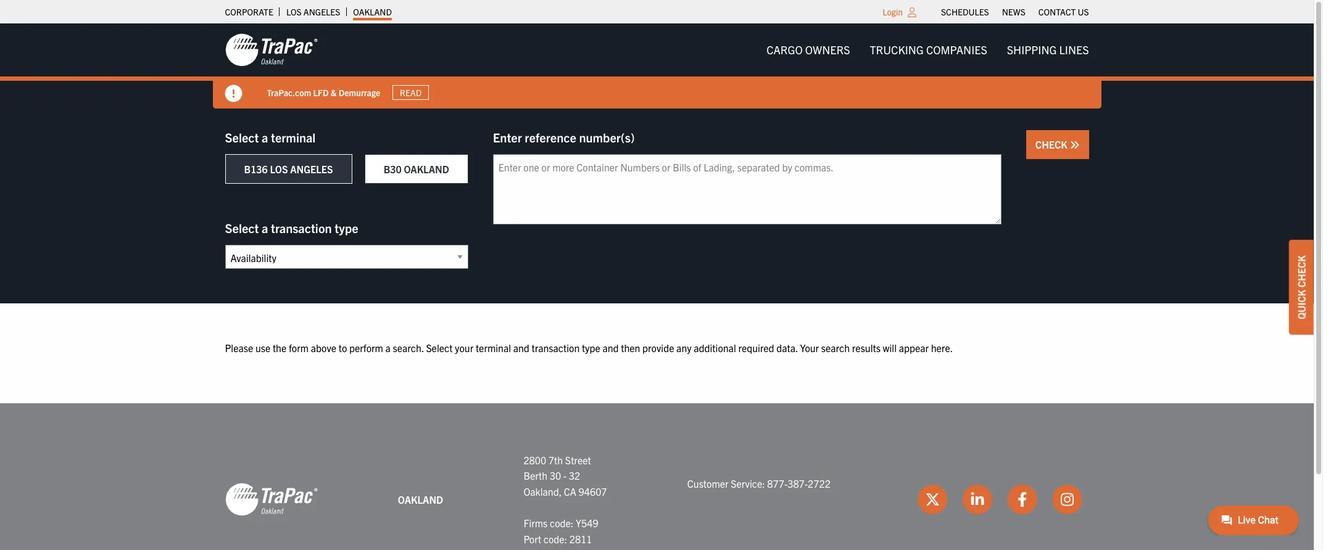 Task type: describe. For each thing, give the bounding box(es) containing it.
check inside quick check link
[[1296, 256, 1308, 288]]

solid image
[[1070, 140, 1080, 150]]

1 vertical spatial oakland
[[404, 163, 449, 175]]

customer
[[688, 478, 729, 490]]

oakland inside footer
[[398, 494, 443, 506]]

required
[[739, 342, 775, 354]]

firms
[[524, 517, 548, 530]]

above
[[311, 342, 336, 354]]

banner containing cargo owners
[[0, 23, 1324, 109]]

schedules
[[942, 6, 989, 17]]

check button
[[1027, 130, 1089, 159]]

&
[[331, 87, 337, 98]]

b136
[[244, 163, 268, 175]]

please use the form above to perform a search. select your terminal and transaction type and then provide any additional required data. your search results will appear here.
[[225, 342, 953, 354]]

shipping lines
[[1007, 43, 1089, 57]]

0 horizontal spatial transaction
[[271, 220, 332, 236]]

quick check
[[1296, 256, 1308, 320]]

corporate link
[[225, 3, 273, 20]]

street
[[565, 454, 591, 466]]

solid image
[[225, 85, 242, 102]]

0 vertical spatial code:
[[550, 517, 574, 530]]

ca
[[564, 486, 577, 498]]

0 vertical spatial angeles
[[304, 6, 340, 17]]

los angeles link
[[286, 3, 340, 20]]

then
[[621, 342, 640, 354]]

lfd
[[313, 87, 329, 98]]

search
[[822, 342, 850, 354]]

schedules link
[[942, 3, 989, 20]]

contact
[[1039, 6, 1076, 17]]

enter reference number(s)
[[493, 130, 635, 145]]

footer containing 2800 7th street
[[0, 404, 1314, 551]]

32
[[569, 470, 580, 482]]

service:
[[731, 478, 765, 490]]

contact us
[[1039, 6, 1089, 17]]

search.
[[393, 342, 424, 354]]

companies
[[927, 43, 988, 57]]

number(s)
[[579, 130, 635, 145]]

your
[[455, 342, 474, 354]]

owners
[[806, 43, 850, 57]]

to
[[339, 342, 347, 354]]

0 vertical spatial oakland
[[353, 6, 392, 17]]

customer service: 877-387-2722
[[688, 478, 831, 490]]

2811
[[570, 533, 592, 545]]

check inside the check button
[[1036, 138, 1070, 151]]

cargo owners link
[[757, 38, 860, 62]]

y549
[[576, 517, 599, 530]]

1 horizontal spatial transaction
[[532, 342, 580, 354]]

news link
[[1002, 3, 1026, 20]]

any
[[677, 342, 692, 354]]

Enter reference number(s) text field
[[493, 154, 1002, 225]]

1 vertical spatial angeles
[[290, 163, 333, 175]]

select a transaction type
[[225, 220, 358, 236]]

30
[[550, 470, 561, 482]]

-
[[564, 470, 567, 482]]

quick
[[1296, 290, 1308, 320]]

data.
[[777, 342, 798, 354]]

1 vertical spatial code:
[[544, 533, 567, 545]]

trapac.com
[[267, 87, 311, 98]]

1 vertical spatial los
[[270, 163, 288, 175]]

news
[[1002, 6, 1026, 17]]

2800 7th street berth 30 - 32 oakland, ca 94607
[[524, 454, 607, 498]]

the
[[273, 342, 287, 354]]

trucking companies link
[[860, 38, 998, 62]]

oakland,
[[524, 486, 562, 498]]

quick check link
[[1290, 240, 1314, 335]]

demurrage
[[339, 87, 381, 98]]



Task type: vqa. For each thing, say whether or not it's contained in the screenshot.
bottommost 'On'
no



Task type: locate. For each thing, give the bounding box(es) containing it.
terminal up b136 los angeles
[[271, 130, 316, 145]]

menu bar containing schedules
[[935, 3, 1096, 20]]

form
[[289, 342, 309, 354]]

1 vertical spatial oakland image
[[225, 483, 318, 518]]

check
[[1036, 138, 1070, 151], [1296, 256, 1308, 288]]

0 vertical spatial terminal
[[271, 130, 316, 145]]

877-
[[768, 478, 788, 490]]

shipping
[[1007, 43, 1057, 57]]

1 vertical spatial check
[[1296, 256, 1308, 288]]

a up b136
[[262, 130, 268, 145]]

oakland image for banner containing cargo owners
[[225, 33, 318, 67]]

enter
[[493, 130, 522, 145]]

appear
[[899, 342, 929, 354]]

1 vertical spatial a
[[262, 220, 268, 236]]

2722
[[808, 478, 831, 490]]

angeles left the oakland link
[[304, 6, 340, 17]]

here.
[[931, 342, 953, 354]]

banner
[[0, 23, 1324, 109]]

94607
[[579, 486, 607, 498]]

contact us link
[[1039, 3, 1089, 20]]

1 horizontal spatial check
[[1296, 256, 1308, 288]]

and left then
[[603, 342, 619, 354]]

trapac.com lfd & demurrage
[[267, 87, 381, 98]]

0 vertical spatial menu bar
[[935, 3, 1096, 20]]

terminal
[[271, 130, 316, 145], [476, 342, 511, 354]]

1 horizontal spatial type
[[582, 342, 601, 354]]

1 oakland image from the top
[[225, 33, 318, 67]]

0 vertical spatial los
[[286, 6, 302, 17]]

b30 oakland
[[384, 163, 449, 175]]

1 vertical spatial menu bar
[[757, 38, 1099, 62]]

provide
[[643, 342, 674, 354]]

angeles down select a terminal
[[290, 163, 333, 175]]

oakland link
[[353, 3, 392, 20]]

a
[[262, 130, 268, 145], [262, 220, 268, 236], [386, 342, 391, 354]]

2 vertical spatial select
[[426, 342, 453, 354]]

terminal right your
[[476, 342, 511, 354]]

type
[[335, 220, 358, 236], [582, 342, 601, 354]]

select down b136
[[225, 220, 259, 236]]

lines
[[1060, 43, 1089, 57]]

oakland image
[[225, 33, 318, 67], [225, 483, 318, 518]]

oakland image for footer containing 2800 7th street
[[225, 483, 318, 518]]

0 horizontal spatial and
[[513, 342, 530, 354]]

2800
[[524, 454, 546, 466]]

results
[[852, 342, 881, 354]]

cargo
[[767, 43, 803, 57]]

1 vertical spatial select
[[225, 220, 259, 236]]

berth
[[524, 470, 548, 482]]

2 oakland image from the top
[[225, 483, 318, 518]]

1 vertical spatial type
[[582, 342, 601, 354]]

los angeles
[[286, 6, 340, 17]]

menu bar up shipping
[[935, 3, 1096, 20]]

b30
[[384, 163, 402, 175]]

0 vertical spatial transaction
[[271, 220, 332, 236]]

menu bar
[[935, 3, 1096, 20], [757, 38, 1099, 62]]

read
[[400, 87, 422, 98]]

read link
[[393, 85, 429, 100]]

0 vertical spatial oakland image
[[225, 33, 318, 67]]

angeles
[[304, 6, 340, 17], [290, 163, 333, 175]]

light image
[[908, 7, 917, 17]]

oakland
[[353, 6, 392, 17], [404, 163, 449, 175], [398, 494, 443, 506]]

1 and from the left
[[513, 342, 530, 354]]

select for select a transaction type
[[225, 220, 259, 236]]

2 vertical spatial a
[[386, 342, 391, 354]]

corporate
[[225, 6, 273, 17]]

additional
[[694, 342, 736, 354]]

0 vertical spatial check
[[1036, 138, 1070, 151]]

will
[[883, 342, 897, 354]]

a for terminal
[[262, 130, 268, 145]]

0 vertical spatial select
[[225, 130, 259, 145]]

trucking companies
[[870, 43, 988, 57]]

menu bar down light icon
[[757, 38, 1099, 62]]

shipping lines link
[[998, 38, 1099, 62]]

select
[[225, 130, 259, 145], [225, 220, 259, 236], [426, 342, 453, 354]]

0 horizontal spatial type
[[335, 220, 358, 236]]

us
[[1078, 6, 1089, 17]]

2 vertical spatial oakland
[[398, 494, 443, 506]]

1 horizontal spatial and
[[603, 342, 619, 354]]

reference
[[525, 130, 577, 145]]

a for transaction
[[262, 220, 268, 236]]

trucking
[[870, 43, 924, 57]]

1 horizontal spatial terminal
[[476, 342, 511, 354]]

b136 los angeles
[[244, 163, 333, 175]]

menu bar containing cargo owners
[[757, 38, 1099, 62]]

7th
[[549, 454, 563, 466]]

select left your
[[426, 342, 453, 354]]

a left "search."
[[386, 342, 391, 354]]

firms code:  y549 port code:  2811
[[524, 517, 599, 545]]

1 vertical spatial transaction
[[532, 342, 580, 354]]

a down b136
[[262, 220, 268, 236]]

cargo owners
[[767, 43, 850, 57]]

los right the corporate
[[286, 6, 302, 17]]

0 vertical spatial a
[[262, 130, 268, 145]]

select a terminal
[[225, 130, 316, 145]]

0 horizontal spatial terminal
[[271, 130, 316, 145]]

please
[[225, 342, 253, 354]]

transaction
[[271, 220, 332, 236], [532, 342, 580, 354]]

los
[[286, 6, 302, 17], [270, 163, 288, 175]]

2 and from the left
[[603, 342, 619, 354]]

code: up 2811
[[550, 517, 574, 530]]

code: right port on the bottom
[[544, 533, 567, 545]]

387-
[[788, 478, 808, 490]]

port
[[524, 533, 542, 545]]

0 horizontal spatial check
[[1036, 138, 1070, 151]]

oakland image inside footer
[[225, 483, 318, 518]]

select for select a terminal
[[225, 130, 259, 145]]

los right b136
[[270, 163, 288, 175]]

login link
[[883, 6, 903, 17]]

use
[[256, 342, 271, 354]]

code:
[[550, 517, 574, 530], [544, 533, 567, 545]]

1 vertical spatial terminal
[[476, 342, 511, 354]]

and
[[513, 342, 530, 354], [603, 342, 619, 354]]

footer
[[0, 404, 1314, 551]]

0 vertical spatial type
[[335, 220, 358, 236]]

and right your
[[513, 342, 530, 354]]

select up b136
[[225, 130, 259, 145]]

perform
[[349, 342, 383, 354]]

your
[[800, 342, 819, 354]]

login
[[883, 6, 903, 17]]



